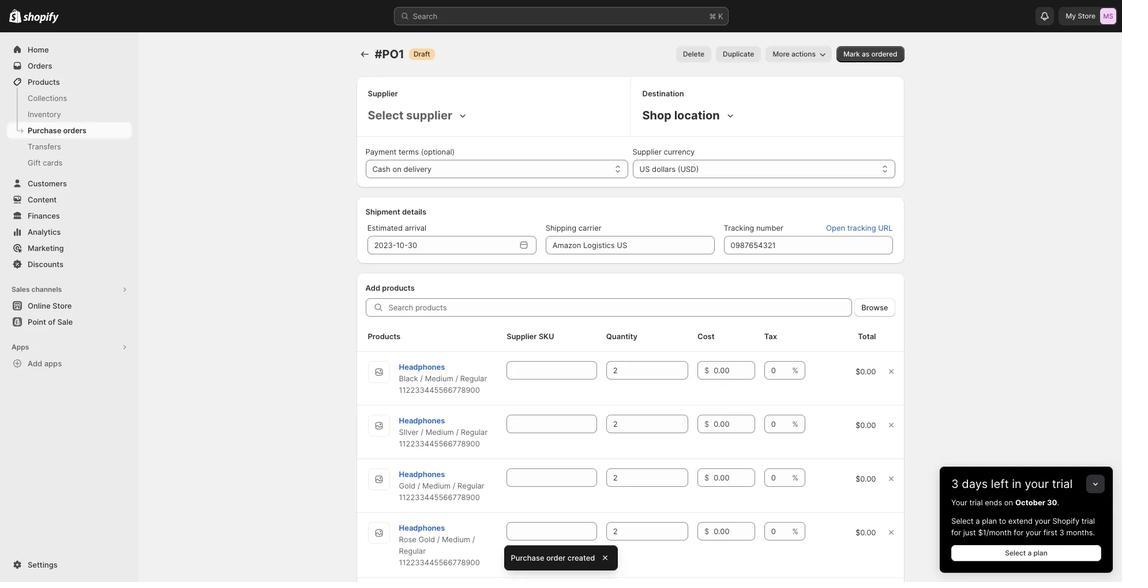 Task type: locate. For each thing, give the bounding box(es) containing it.
discounts
[[28, 260, 63, 269]]

0 vertical spatial % text field
[[764, 415, 790, 433]]

tracking
[[847, 223, 876, 233]]

0 vertical spatial % text field
[[764, 361, 790, 380]]

a down select a plan to extend your shopify trial for just $1/month for your first 3 months.
[[1028, 549, 1032, 557]]

in
[[1012, 477, 1022, 491]]

your up october
[[1025, 477, 1049, 491]]

2 % from the top
[[792, 419, 798, 429]]

None text field
[[507, 361, 597, 380], [507, 469, 597, 487], [507, 522, 597, 541], [507, 361, 597, 380], [507, 469, 597, 487], [507, 522, 597, 541]]

to
[[999, 516, 1006, 526]]

plan for select a plan to extend your shopify trial for just $1/month for your first 3 months.
[[982, 516, 997, 526]]

0 horizontal spatial select
[[368, 108, 404, 122]]

regular inside the headphones silver / medium / regular 112233445566778900
[[461, 428, 488, 437]]

a up the just
[[976, 516, 980, 526]]

112233445566778900 down the black
[[399, 385, 480, 395]]

1 vertical spatial supplier
[[633, 147, 662, 156]]

(usd)
[[678, 164, 699, 174]]

headphones inside "headphones gold / medium / regular 112233445566778900"
[[399, 470, 445, 479]]

medium right 'rose'
[[442, 535, 470, 544]]

1 vertical spatial plan
[[1034, 549, 1048, 557]]

trial inside 3 days left in your trial "dropdown button"
[[1052, 477, 1073, 491]]

store up sale
[[53, 301, 72, 310]]

medium inside "headphones gold / medium / regular 112233445566778900"
[[422, 481, 451, 490]]

medium for gold
[[422, 481, 451, 490]]

tax
[[764, 332, 777, 341]]

select for select supplier
[[368, 108, 404, 122]]

None number field
[[606, 361, 671, 380], [606, 415, 671, 433], [606, 469, 671, 487], [606, 522, 671, 541], [606, 361, 671, 380], [606, 415, 671, 433], [606, 469, 671, 487], [606, 522, 671, 541]]

⌘ k
[[709, 12, 723, 21]]

total
[[858, 332, 876, 341]]

trial right your
[[970, 498, 983, 507]]

1 vertical spatial add
[[28, 359, 42, 368]]

a for select a plan to extend your shopify trial for just $1/month for your first 3 months.
[[976, 516, 980, 526]]

Shipping carrier text field
[[546, 236, 715, 254]]

0 vertical spatial $ text field
[[714, 361, 755, 380]]

1 112233445566778900 from the top
[[399, 385, 480, 395]]

1 horizontal spatial gold
[[419, 535, 435, 544]]

0 horizontal spatial add
[[28, 359, 42, 368]]

0 vertical spatial plan
[[982, 516, 997, 526]]

0 horizontal spatial a
[[976, 516, 980, 526]]

purchase orders link
[[7, 122, 132, 138]]

duplicate link
[[716, 46, 761, 62]]

headphones inside the headphones silver / medium / regular 112233445566778900
[[399, 416, 445, 425]]

0 vertical spatial your
[[1025, 477, 1049, 491]]

silver
[[399, 428, 419, 437]]

plan up $1/month
[[982, 516, 997, 526]]

2 vertical spatial supplier
[[507, 332, 537, 341]]

2 headphones link from the top
[[399, 416, 445, 425]]

% for headphones gold / medium / regular 112233445566778900
[[792, 473, 798, 482]]

inventory
[[28, 110, 61, 119]]

plan down first
[[1034, 549, 1048, 557]]

inventory link
[[7, 106, 132, 122]]

orders
[[28, 61, 52, 70]]

0 vertical spatial add
[[366, 283, 380, 293]]

1 horizontal spatial purchase
[[511, 553, 544, 563]]

regular
[[460, 374, 487, 383], [461, 428, 488, 437], [458, 481, 484, 490], [399, 546, 426, 556]]

0 vertical spatial 3
[[951, 477, 959, 491]]

/
[[420, 374, 423, 383], [455, 374, 458, 383], [421, 428, 424, 437], [456, 428, 459, 437], [418, 481, 420, 490], [453, 481, 456, 490], [437, 535, 440, 544], [472, 535, 475, 544]]

2 vertical spatial $ text field
[[714, 469, 755, 487]]

$ for headphones black / medium / regular 112233445566778900
[[705, 366, 709, 375]]

your up first
[[1035, 516, 1051, 526]]

2 vertical spatial select
[[1005, 549, 1026, 557]]

1 % text field from the top
[[764, 415, 790, 433]]

content link
[[7, 192, 132, 208]]

1 vertical spatial store
[[53, 301, 72, 310]]

headphones link up silver
[[399, 416, 445, 425]]

select a plan to extend your shopify trial for just $1/month for your first 3 months.
[[951, 516, 1095, 537]]

⌘
[[709, 12, 716, 21]]

0 vertical spatial trial
[[1052, 477, 1073, 491]]

3 $0.00 from the top
[[856, 474, 876, 484]]

2 $ from the top
[[705, 419, 709, 429]]

select a plan link
[[951, 545, 1101, 561]]

112233445566778900 up headphones rose gold / medium / regular 112233445566778900
[[399, 493, 480, 502]]

supplier up "select supplier"
[[368, 89, 398, 98]]

shop location
[[642, 108, 720, 122]]

on right the ends
[[1004, 498, 1013, 507]]

regular inside headphones black / medium / regular 112233445566778900
[[460, 374, 487, 383]]

draft
[[414, 50, 430, 58]]

k
[[718, 12, 723, 21]]

1 vertical spatial your
[[1035, 516, 1051, 526]]

a inside select a plan to extend your shopify trial for just $1/month for your first 3 months.
[[976, 516, 980, 526]]

1 vertical spatial products
[[368, 332, 401, 341]]

on
[[393, 164, 401, 174], [1004, 498, 1013, 507]]

112233445566778900 down 'rose'
[[399, 558, 480, 567]]

4 headphones from the top
[[399, 523, 445, 533]]

2 % text field from the top
[[764, 469, 790, 487]]

for down extend
[[1014, 528, 1024, 537]]

left
[[991, 477, 1009, 491]]

your left first
[[1026, 528, 1042, 537]]

black
[[399, 374, 418, 383]]

$ text field for gold / medium / regular
[[714, 469, 755, 487]]

0 vertical spatial select
[[368, 108, 404, 122]]

1 vertical spatial % text field
[[764, 522, 790, 541]]

home link
[[7, 42, 132, 58]]

4 $ from the top
[[705, 527, 709, 536]]

2 vertical spatial trial
[[1082, 516, 1095, 526]]

mark as ordered
[[843, 50, 898, 58]]

1 vertical spatial gold
[[419, 535, 435, 544]]

1 $ from the top
[[705, 366, 709, 375]]

% text field down the tax at the right bottom
[[764, 361, 790, 380]]

headphones for gold
[[399, 470, 445, 479]]

4 % from the top
[[792, 527, 798, 536]]

1 horizontal spatial store
[[1078, 12, 1096, 20]]

1 horizontal spatial trial
[[1052, 477, 1073, 491]]

destination
[[642, 89, 684, 98]]

1 vertical spatial trial
[[970, 498, 983, 507]]

add inside button
[[28, 359, 42, 368]]

just
[[963, 528, 976, 537]]

point of sale button
[[0, 314, 138, 330]]

shopify image
[[9, 9, 21, 23], [23, 12, 59, 23]]

headphones link up 'rose'
[[399, 523, 445, 533]]

3 days left in your trial button
[[940, 467, 1113, 491]]

1 headphones from the top
[[399, 362, 445, 372]]

gold right 'rose'
[[419, 535, 435, 544]]

select inside select a plan to extend your shopify trial for just $1/month for your first 3 months.
[[951, 516, 974, 526]]

currency
[[664, 147, 695, 156]]

select supplier
[[368, 108, 452, 122]]

1 horizontal spatial plan
[[1034, 549, 1048, 557]]

1 horizontal spatial for
[[1014, 528, 1024, 537]]

2 vertical spatial your
[[1026, 528, 1042, 537]]

store for my store
[[1078, 12, 1096, 20]]

regular inside "headphones gold / medium / regular 112233445566778900"
[[458, 481, 484, 490]]

shopify
[[1053, 516, 1080, 526]]

gold inside "headphones gold / medium / regular 112233445566778900"
[[399, 481, 415, 490]]

days
[[962, 477, 988, 491]]

gold up 'rose'
[[399, 481, 415, 490]]

$ text field
[[714, 361, 755, 380], [714, 415, 755, 433], [714, 469, 755, 487]]

3
[[951, 477, 959, 491], [1060, 528, 1064, 537]]

for left the just
[[951, 528, 961, 537]]

1 horizontal spatial shopify image
[[23, 12, 59, 23]]

add left products
[[366, 283, 380, 293]]

3 up your
[[951, 477, 959, 491]]

collections link
[[7, 90, 132, 106]]

tracking number
[[724, 223, 783, 233]]

%
[[792, 366, 798, 375], [792, 419, 798, 429], [792, 473, 798, 482], [792, 527, 798, 536]]

0 vertical spatial a
[[976, 516, 980, 526]]

medium inside headphones black / medium / regular 112233445566778900
[[425, 374, 453, 383]]

headphones up silver
[[399, 416, 445, 425]]

plan
[[982, 516, 997, 526], [1034, 549, 1048, 557]]

supplier up us at top
[[633, 147, 662, 156]]

0 vertical spatial supplier
[[368, 89, 398, 98]]

select up the just
[[951, 516, 974, 526]]

discounts link
[[7, 256, 132, 272]]

0 horizontal spatial supplier
[[368, 89, 398, 98]]

headphones link up the black
[[399, 362, 445, 372]]

regular for black / medium / regular
[[460, 374, 487, 383]]

regular inside headphones rose gold / medium / regular 112233445566778900
[[399, 546, 426, 556]]

1 vertical spatial % text field
[[764, 469, 790, 487]]

headphones link
[[399, 362, 445, 372], [399, 416, 445, 425], [399, 470, 445, 479], [399, 523, 445, 533]]

$ for headphones rose gold / medium / regular 112233445566778900
[[705, 527, 709, 536]]

products up the black
[[368, 332, 401, 341]]

medium down the headphones silver / medium / regular 112233445566778900
[[422, 481, 451, 490]]

1 vertical spatial $ text field
[[714, 415, 755, 433]]

3 inside select a plan to extend your shopify trial for just $1/month for your first 3 months.
[[1060, 528, 1064, 537]]

headphones inside headphones black / medium / regular 112233445566778900
[[399, 362, 445, 372]]

% for headphones rose gold / medium / regular 112233445566778900
[[792, 527, 798, 536]]

estimated arrival
[[367, 223, 427, 233]]

$0.00 for headphones rose gold / medium / regular 112233445566778900
[[856, 528, 876, 537]]

select up payment
[[368, 108, 404, 122]]

headphones for silver
[[399, 416, 445, 425]]

headphones inside headphones rose gold / medium / regular 112233445566778900
[[399, 523, 445, 533]]

0 horizontal spatial store
[[53, 301, 72, 310]]

headphones
[[399, 362, 445, 372], [399, 416, 445, 425], [399, 470, 445, 479], [399, 523, 445, 533]]

112233445566778900 for silver
[[399, 439, 480, 448]]

1 $ text field from the top
[[714, 361, 755, 380]]

% text field right $ text box
[[764, 522, 790, 541]]

1 vertical spatial a
[[1028, 549, 1032, 557]]

store right my
[[1078, 12, 1096, 20]]

trial up the .
[[1052, 477, 1073, 491]]

a
[[976, 516, 980, 526], [1028, 549, 1032, 557]]

112233445566778900 down silver
[[399, 439, 480, 448]]

headphones link for rose
[[399, 523, 445, 533]]

purchase
[[28, 126, 61, 135], [511, 553, 544, 563]]

headphones link down silver
[[399, 470, 445, 479]]

1 % from the top
[[792, 366, 798, 375]]

$1/month
[[978, 528, 1012, 537]]

medium inside headphones rose gold / medium / regular 112233445566778900
[[442, 535, 470, 544]]

medium right the black
[[425, 374, 453, 383]]

select down select a plan to extend your shopify trial for just $1/month for your first 3 months.
[[1005, 549, 1026, 557]]

1 vertical spatial select
[[951, 516, 974, 526]]

store inside online store 'link'
[[53, 301, 72, 310]]

1 horizontal spatial products
[[368, 332, 401, 341]]

0 vertical spatial purchase
[[28, 126, 61, 135]]

purchase up 'transfers'
[[28, 126, 61, 135]]

sales channels button
[[7, 282, 132, 298]]

headphones down silver
[[399, 470, 445, 479]]

3 right first
[[1060, 528, 1064, 537]]

$ text field for black / medium / regular
[[714, 361, 755, 380]]

% text field
[[764, 415, 790, 433], [764, 469, 790, 487]]

2 horizontal spatial trial
[[1082, 516, 1095, 526]]

select inside dropdown button
[[368, 108, 404, 122]]

1 horizontal spatial supplier
[[507, 332, 537, 341]]

cash on delivery
[[372, 164, 432, 174]]

actions
[[792, 50, 816, 58]]

plan inside select a plan to extend your shopify trial for just $1/month for your first 3 months.
[[982, 516, 997, 526]]

medium for black
[[425, 374, 453, 383]]

0 horizontal spatial plan
[[982, 516, 997, 526]]

supplier
[[368, 89, 398, 98], [633, 147, 662, 156], [507, 332, 537, 341]]

0 horizontal spatial shopify image
[[9, 9, 21, 23]]

headphones up the black
[[399, 362, 445, 372]]

number
[[756, 223, 783, 233]]

medium
[[425, 374, 453, 383], [426, 428, 454, 437], [422, 481, 451, 490], [442, 535, 470, 544]]

3 $ from the top
[[705, 473, 709, 482]]

open
[[826, 223, 845, 233]]

plan for select a plan
[[1034, 549, 1048, 557]]

purchase inside the purchase orders link
[[28, 126, 61, 135]]

2 for from the left
[[1014, 528, 1024, 537]]

4 112233445566778900 from the top
[[399, 558, 480, 567]]

0 horizontal spatial 3
[[951, 477, 959, 491]]

headphones up 'rose'
[[399, 523, 445, 533]]

3 $ text field from the top
[[714, 469, 755, 487]]

select for select a plan to extend your shopify trial for just $1/month for your first 3 months.
[[951, 516, 974, 526]]

1 % text field from the top
[[764, 361, 790, 380]]

content
[[28, 195, 57, 204]]

0 vertical spatial on
[[393, 164, 401, 174]]

1 horizontal spatial a
[[1028, 549, 1032, 557]]

1 horizontal spatial on
[[1004, 498, 1013, 507]]

2 $ text field from the top
[[714, 415, 755, 433]]

4 $0.00 from the top
[[856, 528, 876, 537]]

medium right silver
[[426, 428, 454, 437]]

2 112233445566778900 from the top
[[399, 439, 480, 448]]

3 days left in your trial element
[[940, 497, 1113, 573]]

1 horizontal spatial select
[[951, 516, 974, 526]]

gift cards link
[[7, 155, 132, 171]]

2 % text field from the top
[[764, 522, 790, 541]]

3 % from the top
[[792, 473, 798, 482]]

112233445566778900 inside headphones black / medium / regular 112233445566778900
[[399, 385, 480, 395]]

0 horizontal spatial for
[[951, 528, 961, 537]]

$ text field
[[714, 522, 755, 541]]

1 horizontal spatial add
[[366, 283, 380, 293]]

112233445566778900 inside the headphones silver / medium / regular 112233445566778900
[[399, 439, 480, 448]]

0 horizontal spatial purchase
[[28, 126, 61, 135]]

purchase left order
[[511, 553, 544, 563]]

1 vertical spatial 3
[[1060, 528, 1064, 537]]

purchase for purchase orders
[[28, 126, 61, 135]]

finances
[[28, 211, 60, 220]]

1 vertical spatial on
[[1004, 498, 1013, 507]]

$0.00 for headphones gold / medium / regular 112233445566778900
[[856, 474, 876, 484]]

cards
[[43, 158, 63, 167]]

2 headphones from the top
[[399, 416, 445, 425]]

3 headphones link from the top
[[399, 470, 445, 479]]

112233445566778900 inside "headphones gold / medium / regular 112233445566778900"
[[399, 493, 480, 502]]

% text field
[[764, 361, 790, 380], [764, 522, 790, 541]]

sale
[[57, 317, 73, 327]]

select a plan
[[1005, 549, 1048, 557]]

1 horizontal spatial 3
[[1060, 528, 1064, 537]]

on right cash on the top of the page
[[393, 164, 401, 174]]

select
[[368, 108, 404, 122], [951, 516, 974, 526], [1005, 549, 1026, 557]]

more actions
[[773, 50, 816, 58]]

0 vertical spatial gold
[[399, 481, 415, 490]]

112233445566778900 for gold
[[399, 493, 480, 502]]

add left the apps at the left of the page
[[28, 359, 42, 368]]

add products
[[366, 283, 415, 293]]

url
[[878, 223, 893, 233]]

1 headphones link from the top
[[399, 362, 445, 372]]

headphones link for black
[[399, 362, 445, 372]]

of
[[48, 317, 55, 327]]

3 112233445566778900 from the top
[[399, 493, 480, 502]]

1 $0.00 from the top
[[856, 367, 876, 376]]

more actions button
[[766, 46, 832, 62]]

my store
[[1066, 12, 1096, 20]]

headphones link for gold
[[399, 470, 445, 479]]

1 vertical spatial purchase
[[511, 553, 544, 563]]

add for add apps
[[28, 359, 42, 368]]

3 headphones from the top
[[399, 470, 445, 479]]

headphones for rose
[[399, 523, 445, 533]]

2 horizontal spatial supplier
[[633, 147, 662, 156]]

add
[[366, 283, 380, 293], [28, 359, 42, 368]]

2 horizontal spatial select
[[1005, 549, 1026, 557]]

products up collections
[[28, 77, 60, 87]]

0 horizontal spatial trial
[[970, 498, 983, 507]]

your
[[951, 498, 967, 507]]

0 vertical spatial products
[[28, 77, 60, 87]]

0 horizontal spatial on
[[393, 164, 401, 174]]

trial up months.
[[1082, 516, 1095, 526]]

medium inside the headphones silver / medium / regular 112233445566778900
[[426, 428, 454, 437]]

headphones for black
[[399, 362, 445, 372]]

0 vertical spatial store
[[1078, 12, 1096, 20]]

2 $0.00 from the top
[[856, 421, 876, 430]]

4 headphones link from the top
[[399, 523, 445, 533]]

select for select a plan
[[1005, 549, 1026, 557]]

0 horizontal spatial gold
[[399, 481, 415, 490]]

add for add products
[[366, 283, 380, 293]]

None text field
[[507, 415, 597, 433]]

supplier left sku
[[507, 332, 537, 341]]

your inside "dropdown button"
[[1025, 477, 1049, 491]]



Task type: vqa. For each thing, say whether or not it's contained in the screenshot.
Product Type
no



Task type: describe. For each thing, give the bounding box(es) containing it.
(optional)
[[421, 147, 455, 156]]

$ for headphones silver / medium / regular 112233445566778900
[[705, 419, 709, 429]]

% for headphones silver / medium / regular 112233445566778900
[[792, 419, 798, 429]]

shipment
[[366, 207, 400, 216]]

regular for gold / medium / regular
[[458, 481, 484, 490]]

online store button
[[0, 298, 138, 314]]

payment
[[366, 147, 397, 156]]

$0.00 for headphones silver / medium / regular 112233445566778900
[[856, 421, 876, 430]]

cost
[[698, 332, 715, 341]]

analytics
[[28, 227, 61, 237]]

online store link
[[7, 298, 132, 314]]

3 inside "dropdown button"
[[951, 477, 959, 491]]

settings
[[28, 560, 58, 569]]

$ text field for silver / medium / regular
[[714, 415, 755, 433]]

us dollars (usd)
[[640, 164, 699, 174]]

$0.00 for headphones black / medium / regular 112233445566778900
[[856, 367, 876, 376]]

gift cards
[[28, 158, 63, 167]]

add apps
[[28, 359, 62, 368]]

gold inside headphones rose gold / medium / regular 112233445566778900
[[419, 535, 435, 544]]

duplicate
[[723, 50, 754, 58]]

carrier
[[579, 223, 602, 233]]

% text field for gold / medium / regular
[[764, 469, 790, 487]]

% text field for headphones black / medium / regular 112233445566778900
[[764, 361, 790, 380]]

shipping
[[546, 223, 576, 233]]

shop
[[642, 108, 672, 122]]

my
[[1066, 12, 1076, 20]]

marketing
[[28, 243, 64, 253]]

headphones silver / medium / regular 112233445566778900
[[399, 416, 488, 448]]

gift
[[28, 158, 41, 167]]

% for headphones black / medium / regular 112233445566778900
[[792, 366, 798, 375]]

3 days left in your trial
[[951, 477, 1073, 491]]

customers link
[[7, 175, 132, 192]]

1 for from the left
[[951, 528, 961, 537]]

created
[[568, 553, 595, 563]]

Tracking number text field
[[724, 236, 893, 254]]

transfers
[[28, 142, 61, 151]]

supplier currency
[[633, 147, 695, 156]]

shop location button
[[640, 106, 738, 125]]

online store
[[28, 301, 72, 310]]

terms
[[399, 147, 419, 156]]

% text field for headphones rose gold / medium / regular 112233445566778900
[[764, 522, 790, 541]]

orders
[[63, 126, 86, 135]]

details
[[402, 207, 426, 216]]

ordered
[[871, 50, 898, 58]]

trial inside select a plan to extend your shopify trial for just $1/month for your first 3 months.
[[1082, 516, 1095, 526]]

headphones link for silver
[[399, 416, 445, 425]]

mark
[[843, 50, 860, 58]]

as
[[862, 50, 870, 58]]

% text field for silver / medium / regular
[[764, 415, 790, 433]]

.
[[1057, 498, 1059, 507]]

cash
[[372, 164, 390, 174]]

supplier sku
[[507, 332, 554, 341]]

purchase for purchase order created
[[511, 553, 544, 563]]

products link
[[7, 74, 132, 90]]

payment terms (optional)
[[366, 147, 455, 156]]

delete button
[[676, 46, 711, 62]]

browse
[[862, 303, 888, 312]]

orders link
[[7, 58, 132, 74]]

first
[[1044, 528, 1058, 537]]

channels
[[31, 285, 62, 294]]

open tracking url
[[826, 223, 893, 233]]

supplier
[[406, 108, 452, 122]]

more
[[773, 50, 790, 58]]

delete
[[683, 50, 705, 58]]

ends
[[985, 498, 1002, 507]]

supplier for supplier
[[368, 89, 398, 98]]

supplier for supplier currency
[[633, 147, 662, 156]]

your trial ends on october 30 .
[[951, 498, 1059, 507]]

delivery
[[404, 164, 432, 174]]

select supplier button
[[366, 106, 471, 125]]

Search products text field
[[389, 298, 852, 317]]

apps
[[44, 359, 62, 368]]

settings link
[[7, 557, 132, 573]]

sku
[[539, 332, 554, 341]]

medium for silver
[[426, 428, 454, 437]]

online
[[28, 301, 51, 310]]

october
[[1015, 498, 1045, 507]]

regular for silver / medium / regular
[[461, 428, 488, 437]]

us
[[640, 164, 650, 174]]

30
[[1047, 498, 1057, 507]]

months.
[[1067, 528, 1095, 537]]

add apps button
[[7, 355, 132, 372]]

products
[[382, 283, 415, 293]]

shipment details
[[366, 207, 426, 216]]

shipping carrier
[[546, 223, 602, 233]]

sales
[[12, 285, 30, 294]]

rose
[[399, 535, 417, 544]]

headphones black / medium / regular 112233445566778900
[[399, 362, 487, 395]]

on inside 3 days left in your trial 'element'
[[1004, 498, 1013, 507]]

headphones rose gold / medium / regular 112233445566778900
[[399, 523, 480, 567]]

my store image
[[1100, 8, 1116, 24]]

0 horizontal spatial products
[[28, 77, 60, 87]]

search
[[413, 12, 437, 21]]

apps
[[12, 343, 29, 351]]

Estimated arrival text field
[[367, 236, 516, 254]]

sales channels
[[12, 285, 62, 294]]

store for online store
[[53, 301, 72, 310]]

112233445566778900 for black
[[399, 385, 480, 395]]

a for select a plan
[[1028, 549, 1032, 557]]

supplier for supplier sku
[[507, 332, 537, 341]]

point
[[28, 317, 46, 327]]

apps button
[[7, 339, 132, 355]]

$ for headphones gold / medium / regular 112233445566778900
[[705, 473, 709, 482]]

extend
[[1008, 516, 1033, 526]]



